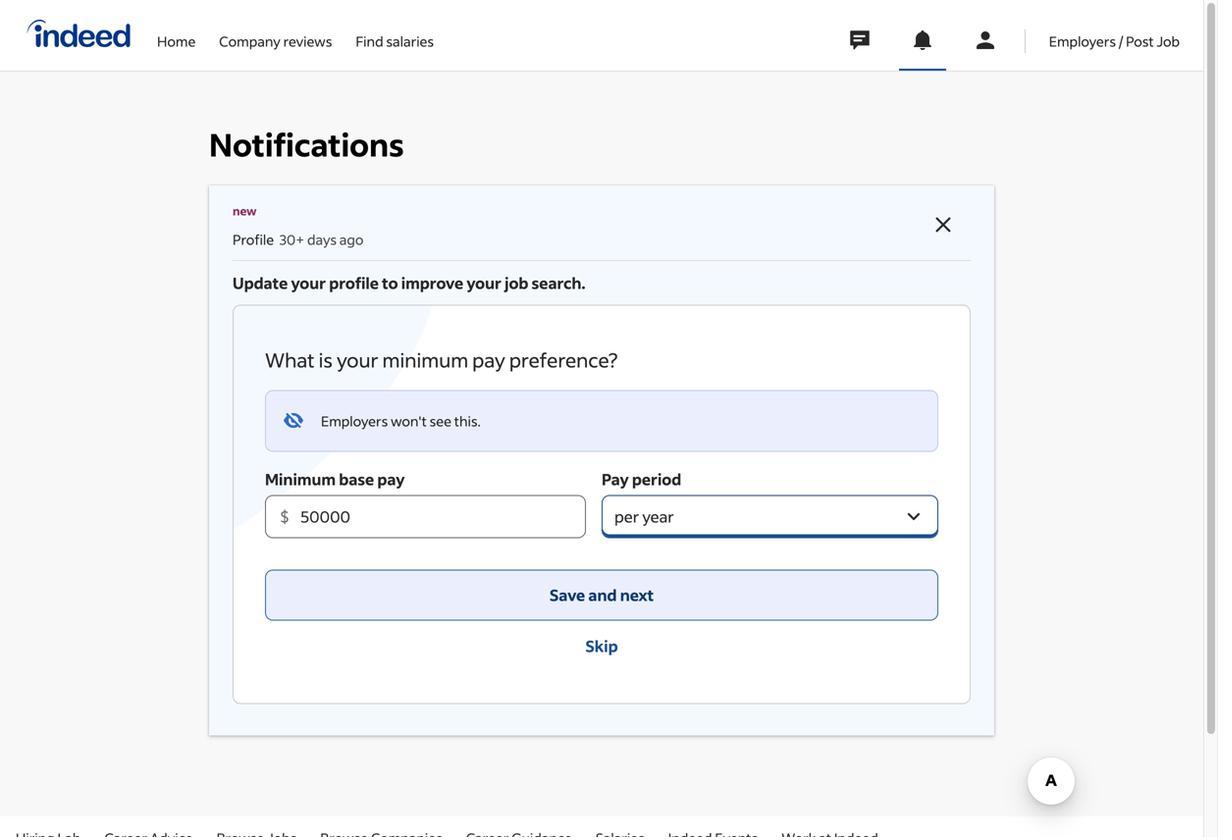 Task type: locate. For each thing, give the bounding box(es) containing it.
ago
[[339, 231, 364, 248]]

employers / post job link
[[1049, 0, 1180, 67]]

is
[[319, 347, 333, 372]]

1 vertical spatial pay
[[377, 469, 405, 489]]

profile
[[329, 273, 379, 293]]

pay right base
[[377, 469, 405, 489]]

find
[[356, 32, 383, 50]]

reviews
[[283, 32, 332, 50]]

company
[[219, 32, 281, 50]]

account image
[[974, 28, 997, 52]]

minimum
[[382, 347, 468, 372]]

employers won't see this.
[[321, 412, 481, 430]]

pay
[[602, 469, 629, 489]]

find salaries link
[[356, 0, 434, 67]]

your left job
[[467, 273, 501, 293]]

employers inside group
[[321, 412, 388, 430]]

what is your minimum pay preference?
[[265, 347, 618, 372]]

0 vertical spatial employers
[[1049, 32, 1116, 50]]

skip
[[585, 636, 618, 656]]

minimum
[[265, 469, 336, 489]]

your right the is
[[337, 347, 378, 372]]

find salaries
[[356, 32, 434, 50]]

skip link
[[265, 621, 938, 672]]

days
[[307, 231, 337, 248]]

job
[[1157, 32, 1180, 50]]

messages unread count 0 image
[[847, 21, 872, 60]]

update your profile to improve your job search.
[[233, 273, 586, 293]]

/
[[1119, 32, 1123, 50]]

period
[[632, 469, 681, 489]]

notifications unread count 0 image
[[911, 28, 934, 52]]

employers
[[1049, 32, 1116, 50], [321, 412, 388, 430]]

save and next button
[[265, 570, 938, 621]]

employers left won't
[[321, 412, 388, 430]]

1 horizontal spatial employers
[[1049, 32, 1116, 50]]

profile 30+ days ago
[[233, 231, 364, 248]]

base
[[339, 469, 374, 489]]

next
[[620, 585, 654, 605]]

pay right minimum
[[472, 347, 505, 372]]

0 horizontal spatial employers
[[321, 412, 388, 430]]

your down profile 30+ days ago
[[291, 273, 326, 293]]

1 vertical spatial employers
[[321, 412, 388, 430]]

0 horizontal spatial your
[[291, 273, 326, 293]]

salaries
[[386, 32, 434, 50]]

pay
[[472, 347, 505, 372], [377, 469, 405, 489]]

dismiss profile from 30+ days ago notification image
[[932, 213, 955, 236]]

home link
[[157, 0, 196, 67]]

employers for employers / post job
[[1049, 32, 1116, 50]]

1 horizontal spatial pay
[[472, 347, 505, 372]]

company reviews link
[[219, 0, 332, 67]]

notifications main content
[[0, 0, 1203, 817]]

employers left /
[[1049, 32, 1116, 50]]

to
[[382, 273, 398, 293]]

your
[[291, 273, 326, 293], [467, 273, 501, 293], [337, 347, 378, 372]]



Task type: describe. For each thing, give the bounding box(es) containing it.
Minimum base pay text field
[[296, 495, 586, 538]]

what
[[265, 347, 315, 372]]

save and next
[[550, 585, 654, 605]]

0 horizontal spatial pay
[[377, 469, 405, 489]]

new
[[233, 203, 257, 218]]

won't
[[391, 412, 427, 430]]

2 horizontal spatial your
[[467, 273, 501, 293]]

this.
[[454, 412, 481, 430]]

1 horizontal spatial your
[[337, 347, 378, 372]]

update
[[233, 273, 288, 293]]

home
[[157, 32, 196, 50]]

and
[[588, 585, 617, 605]]

search.
[[532, 273, 586, 293]]

post
[[1126, 32, 1154, 50]]

employers / post job
[[1049, 32, 1180, 50]]

employers won't see this. group
[[265, 390, 938, 452]]

minimum base pay
[[265, 469, 405, 489]]

notifications
[[209, 124, 404, 164]]

improve
[[401, 273, 463, 293]]

pay period
[[602, 469, 681, 489]]

0 vertical spatial pay
[[472, 347, 505, 372]]

employers for employers won't see this.
[[321, 412, 388, 430]]

profile
[[233, 231, 274, 248]]

preference?
[[509, 347, 618, 372]]

job
[[505, 273, 528, 293]]

30+
[[279, 231, 304, 248]]

company reviews
[[219, 32, 332, 50]]

save
[[550, 585, 585, 605]]

$
[[280, 506, 290, 526]]

see
[[430, 412, 451, 430]]



Task type: vqa. For each thing, say whether or not it's contained in the screenshot.
'Dismiss Profile from 30+ days ago notification' icon on the top right of the page
yes



